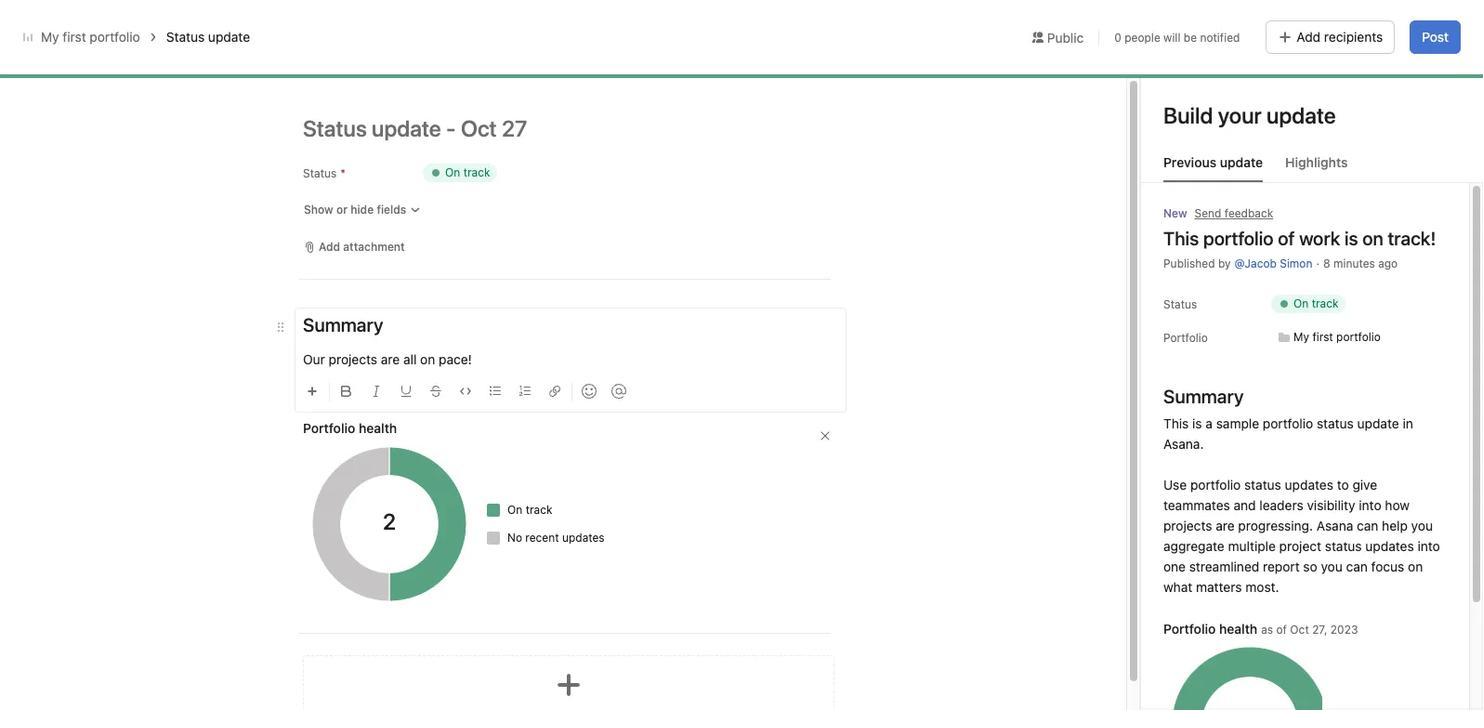 Task type: locate. For each thing, give the bounding box(es) containing it.
1 vertical spatial this is a sample portfolio status update in asana.
[[440, 596, 734, 612]]

add attachment
[[319, 240, 405, 254]]

0 vertical spatial aggregate
[[1164, 538, 1225, 554]]

1 vertical spatial aggregate
[[661, 657, 722, 673]]

updates
[[1285, 477, 1334, 493], [562, 531, 605, 545], [1366, 538, 1414, 554], [562, 637, 610, 653], [863, 657, 912, 673]]

work down 'emoji' image
[[576, 440, 617, 461]]

1 vertical spatial simon
[[518, 485, 556, 501]]

1 horizontal spatial a
[[1206, 416, 1213, 431]]

portfolio health down bold icon
[[303, 420, 397, 436]]

0 vertical spatial simon
[[1280, 257, 1313, 270]]

on down @jacob simon "link"
[[1294, 297, 1309, 310]]

work up ·
[[1300, 228, 1341, 249]]

use
[[1164, 477, 1187, 493], [440, 637, 464, 653]]

sample for portfolio
[[1216, 416, 1260, 431]]

of up @jacob simon "link"
[[1278, 228, 1295, 249]]

1 vertical spatial in
[[1403, 416, 1414, 431]]

1 vertical spatial project
[[777, 657, 819, 673]]

Section title text field
[[303, 312, 383, 338]]

1 vertical spatial visibility
[[801, 637, 850, 653]]

0 vertical spatial my
[[41, 29, 59, 45]]

portfolio health left as on the bottom right of the page
[[1164, 621, 1258, 637]]

0 horizontal spatial portfolio health
[[303, 420, 397, 436]]

by right supported on the bottom right of page
[[1167, 566, 1184, 583]]

by inside new send feedback this portfolio of work is on track! published by @jacob simon · 8 minutes ago
[[1219, 257, 1231, 270]]

0 horizontal spatial one
[[440, 678, 462, 693]]

underline image
[[401, 386, 412, 397]]

0 vertical spatial of
[[1278, 228, 1295, 249]]

no recent updates
[[508, 531, 605, 545]]

0 vertical spatial one
[[1164, 559, 1186, 574]]

show or hide fields
[[304, 203, 406, 217]]

and
[[1234, 497, 1256, 513], [728, 637, 750, 653]]

add for add billing info
[[1336, 15, 1357, 29]]

1 vertical spatial work
[[576, 440, 617, 461]]

report
[[1263, 559, 1300, 574], [540, 678, 576, 693]]

0 vertical spatial asana.
[[1164, 436, 1204, 452]]

1 vertical spatial sample
[[493, 596, 536, 612]]

progressing.
[[1239, 518, 1313, 534], [463, 657, 538, 673]]

1 vertical spatial focus
[[648, 678, 681, 693]]

my down portfolios link
[[305, 78, 331, 99]]

1 vertical spatial leaders
[[754, 637, 798, 653]]

0 vertical spatial focus
[[1372, 559, 1405, 574]]

0 vertical spatial how
[[1385, 497, 1410, 513]]

streamlined left add report section image
[[466, 678, 536, 693]]

on track down jacob simon link
[[508, 503, 553, 517]]

this portfolio down goals
[[1049, 585, 1137, 601]]

portfolio health
[[303, 420, 397, 436], [1164, 621, 1258, 637]]

1 horizontal spatial portfolio health
[[1164, 621, 1258, 637]]

0 vertical spatial by
[[1219, 257, 1231, 270]]

js left jacob
[[448, 486, 462, 500]]

0 horizontal spatial use portfolio status updates to give teammates and leaders visibility into how projects are progressing. asana can help you aggregate multiple project status updates into one streamlined report so you can focus on what matters most.
[[440, 637, 960, 693]]

1 horizontal spatial by
[[1219, 257, 1231, 270]]

my
[[41, 29, 59, 45], [305, 78, 331, 99], [1294, 330, 1310, 344]]

1 vertical spatial this portfolio
[[1049, 585, 1137, 601]]

asana. for status
[[694, 596, 734, 612]]

2 horizontal spatial add
[[1336, 15, 1357, 29]]

status *
[[303, 166, 346, 180]]

@jacob simon link
[[1235, 257, 1313, 270]]

my first portfolio down 8
[[1294, 330, 1381, 344]]

progressing. left add report section image
[[463, 657, 538, 673]]

minutes
[[1334, 257, 1376, 270]]

add inside dropdown button
[[319, 240, 340, 254]]

0 vertical spatial teammates
[[1164, 497, 1230, 513]]

leaders
[[1260, 497, 1304, 513], [754, 637, 798, 653]]

2 horizontal spatial in
[[1403, 416, 1414, 431]]

0 people will be notified
[[1115, 30, 1240, 44]]

summary down about this portfolio
[[1164, 386, 1244, 407]]

0 horizontal spatial portfolio
[[464, 170, 547, 196]]

1 vertical spatial so
[[580, 678, 594, 693]]

0 vertical spatial so
[[1304, 559, 1318, 574]]

timeline link
[[290, 112, 342, 138]]

simon
[[1280, 257, 1313, 270], [518, 485, 556, 501]]

in inside the "this is a sample portfolio status update in asana."
[[1403, 416, 1414, 431]]

1 horizontal spatial my
[[305, 78, 331, 99]]

asana.
[[1164, 436, 1204, 452], [694, 596, 734, 612]]

0 vertical spatial and
[[1234, 497, 1256, 513]]

1 horizontal spatial js
[[1269, 84, 1283, 98]]

1 vertical spatial what
[[703, 678, 732, 693]]

1 vertical spatial js
[[448, 486, 462, 500]]

in for portfolio
[[1403, 416, 1414, 431]]

on track down ·
[[1294, 297, 1339, 310]]

1 horizontal spatial leaders
[[1260, 497, 1304, 513]]

1 vertical spatial summary
[[440, 566, 520, 587]]

sample
[[1216, 416, 1260, 431], [493, 596, 536, 612]]

list box
[[522, 7, 969, 37]]

js up your update
[[1269, 84, 1283, 98]]

portfolio down progress link
[[464, 170, 547, 196]]

tab list
[[1141, 152, 1484, 183]]

add billing info button
[[1327, 9, 1422, 35]]

0 horizontal spatial js
[[448, 486, 462, 500]]

add billing info
[[1336, 15, 1414, 29]]

this portfolio
[[1094, 361, 1182, 377], [1049, 585, 1137, 601]]

0 horizontal spatial help
[[606, 657, 632, 673]]

status left no
[[440, 534, 474, 547]]

1 horizontal spatial in
[[1251, 15, 1260, 29]]

status left *
[[303, 166, 337, 180]]

sample inside the "this is a sample portfolio status update in asana."
[[1216, 416, 1260, 431]]

streamlined
[[1190, 559, 1260, 574], [466, 678, 536, 693]]

track down jacob simon link
[[526, 503, 553, 517]]

track down progress link
[[463, 165, 490, 179]]

projects at risk
[[658, 274, 747, 290]]

add for add recipients
[[1297, 29, 1321, 45]]

of down link image
[[555, 440, 572, 461]]

oct
[[1290, 623, 1309, 637]]

1 vertical spatial progressing.
[[463, 657, 538, 673]]

first up home
[[63, 29, 86, 45]]

add
[[1336, 15, 1357, 29], [1297, 29, 1321, 45], [319, 240, 340, 254]]

2 vertical spatial of
[[1277, 623, 1287, 637]]

timeline
[[290, 112, 342, 128]]

this portfolio inside goals supported by this portfolio
[[1049, 585, 1137, 601]]

1 vertical spatial my
[[305, 78, 331, 99]]

visibility
[[1307, 497, 1356, 513], [801, 637, 850, 653]]

status up home link
[[166, 29, 205, 45]]

0 horizontal spatial first
[[63, 29, 86, 45]]

how
[[1385, 497, 1410, 513], [879, 637, 904, 653]]

0 horizontal spatial aggregate
[[661, 657, 722, 673]]

focus
[[1372, 559, 1405, 574], [648, 678, 681, 693]]

portfolio health for portfolio health as of oct 27, 2023
[[1164, 621, 1258, 637]]

my first portfolio link up home link
[[41, 29, 140, 45]]

0 horizontal spatial teammates
[[658, 637, 724, 653]]

on inside dropdown button
[[445, 165, 460, 179]]

projects
[[1142, 274, 1191, 290], [329, 351, 377, 367], [1164, 518, 1213, 534], [907, 637, 956, 653]]

first down 8
[[1313, 330, 1334, 344]]

status inside the "this is a sample portfolio status update in asana."
[[1317, 416, 1354, 431]]

our projects are all on pace!
[[303, 351, 472, 367]]

2 vertical spatial in
[[679, 596, 690, 612]]

no
[[508, 531, 522, 545]]

this
[[417, 170, 459, 196], [1164, 228, 1199, 249], [1164, 416, 1189, 431], [440, 440, 476, 461], [440, 596, 466, 612]]

on track inside dropdown button
[[445, 165, 490, 179]]

project
[[432, 274, 474, 290]]

1 vertical spatial first
[[1313, 330, 1334, 344]]

days
[[1147, 21, 1171, 35]]

code image
[[460, 386, 471, 397]]

of inside portfolio health as of oct 27, 2023
[[1277, 623, 1287, 637]]

matters
[[1196, 579, 1242, 595], [736, 678, 782, 693]]

work
[[1300, 228, 1341, 249], [576, 440, 617, 461]]

people
[[1125, 30, 1161, 44]]

a
[[1206, 416, 1213, 431], [482, 596, 489, 612]]

attachment
[[343, 240, 405, 254]]

1 horizontal spatial first
[[1313, 330, 1334, 344]]

help
[[1382, 518, 1408, 534], [606, 657, 632, 673]]

total
[[1109, 274, 1139, 290]]

progressing. up add parent goal icon
[[1239, 518, 1313, 534]]

a inside the "this is a sample portfolio status update in asana."
[[1206, 416, 1213, 431]]

simon right jacob
[[518, 485, 556, 501]]

by left @jacob
[[1219, 257, 1231, 270]]

track down 8
[[1312, 297, 1339, 310]]

0 vertical spatial matters
[[1196, 579, 1242, 595]]

on down jacob simon link
[[508, 503, 523, 517]]

first
[[63, 29, 86, 45], [1313, 330, 1334, 344]]

link image
[[549, 386, 561, 397]]

of for portfolio health as of oct 27, 2023
[[1277, 623, 1287, 637]]

0 horizontal spatial in
[[679, 596, 690, 612]]

on right recent
[[570, 533, 585, 547]]

on down progress link
[[445, 165, 460, 179]]

this is a sample portfolio status update in asana. for portfolio
[[1164, 416, 1417, 452]]

0 horizontal spatial asana.
[[694, 596, 734, 612]]

insert an object image
[[307, 386, 318, 397]]

0 horizontal spatial report
[[540, 678, 576, 693]]

my up home
[[41, 29, 59, 45]]

0 vertical spatial to
[[1337, 477, 1349, 493]]

left
[[1174, 21, 1192, 35]]

1 horizontal spatial help
[[1382, 518, 1408, 534]]

0 horizontal spatial a
[[482, 596, 489, 612]]

0 vertical spatial my first portfolio
[[41, 29, 140, 45]]

so
[[1304, 559, 1318, 574], [580, 678, 594, 693]]

dashboard
[[364, 112, 431, 128]]

numbered list image
[[520, 386, 531, 397]]

1 horizontal spatial so
[[1304, 559, 1318, 574]]

1 horizontal spatial teammates
[[1164, 497, 1230, 513]]

project
[[1280, 538, 1322, 554], [777, 657, 819, 673]]

0 vertical spatial multiple
[[1228, 538, 1276, 554]]

simon left ·
[[1280, 257, 1313, 270]]

emoji image
[[582, 384, 597, 399]]

portfolio inside new send feedback this portfolio of work is on track! published by @jacob simon · 8 minutes ago
[[1204, 228, 1274, 249]]

portfolio down total projects
[[1164, 331, 1208, 345]]

1 horizontal spatial work
[[1300, 228, 1341, 249]]

remove chart image
[[820, 430, 831, 442]]

toolbar
[[299, 370, 846, 404]]

summary for status
[[440, 566, 520, 587]]

previous update
[[1164, 154, 1263, 170]]

30
[[1129, 21, 1144, 35]]

my first portfolio link
[[41, 29, 140, 45], [1272, 328, 1389, 347]]

what
[[1164, 579, 1193, 595], [703, 678, 732, 693]]

0 horizontal spatial by
[[1167, 566, 1184, 583]]

1 horizontal spatial report
[[1263, 559, 1300, 574]]

track
[[463, 165, 490, 179], [496, 274, 527, 290], [1312, 297, 1339, 310], [526, 503, 553, 517], [589, 533, 615, 547]]

0 horizontal spatial my first portfolio
[[41, 29, 140, 45]]

2 vertical spatial are
[[440, 657, 459, 673]]

1 vertical spatial my first portfolio
[[1294, 330, 1381, 344]]

into
[[1359, 497, 1382, 513], [1418, 538, 1441, 554], [853, 637, 876, 653], [915, 657, 938, 673]]

by inside goals supported by this portfolio
[[1167, 566, 1184, 583]]

this portfolio of work is on track!
[[440, 440, 713, 461]]

this portfolio right about
[[1094, 361, 1182, 377]]

my first portfolio link down 8
[[1272, 328, 1389, 347]]

0 horizontal spatial sample
[[493, 596, 536, 612]]

this portfolio is
[[417, 170, 573, 196]]

status
[[166, 29, 205, 45], [303, 166, 337, 180], [1164, 297, 1197, 311], [440, 534, 474, 547]]

0 vertical spatial this portfolio
[[1094, 361, 1182, 377]]

of right as on the bottom right of the page
[[1277, 623, 1287, 637]]

0 vertical spatial summary
[[1164, 386, 1244, 407]]

are
[[381, 351, 400, 367], [1216, 518, 1235, 534], [440, 657, 459, 673]]

0 vertical spatial use portfolio status updates to give teammates and leaders visibility into how projects are progressing. asana can help you aggregate multiple project status updates into one streamlined report so you can focus on what matters most.
[[1164, 477, 1444, 595]]

portfolio health for portfolio health
[[303, 420, 397, 436]]

0 horizontal spatial how
[[879, 637, 904, 653]]

1 horizontal spatial asana
[[1317, 518, 1354, 534]]

about
[[1049, 361, 1091, 377]]

my first portfolio up home link
[[41, 29, 140, 45]]

@jacob
[[1235, 257, 1277, 270]]

my down @jacob simon "link"
[[1294, 330, 1310, 344]]

1 horizontal spatial sample
[[1216, 416, 1260, 431]]

1 horizontal spatial use
[[1164, 477, 1187, 493]]

summary down no
[[440, 566, 520, 587]]

1 horizontal spatial asana.
[[1164, 436, 1204, 452]]

a for portfolio
[[1206, 416, 1213, 431]]

this inside new send feedback this portfolio of work is on track! published by @jacob simon · 8 minutes ago
[[1164, 228, 1199, 249]]

summary
[[1164, 386, 1244, 407], [440, 566, 520, 587]]

2 horizontal spatial are
[[1216, 518, 1235, 534]]

on track down progress link
[[445, 165, 490, 179]]

tab list containing previous update
[[1141, 152, 1484, 183]]

streamlined up add parent goal icon
[[1190, 559, 1260, 574]]

add for add attachment
[[319, 240, 340, 254]]



Task type: describe. For each thing, give the bounding box(es) containing it.
send feedback link
[[1195, 205, 1274, 222]]

in inside button
[[1251, 15, 1260, 29]]

0 vertical spatial visibility
[[1307, 497, 1356, 513]]

fields
[[377, 203, 406, 217]]

0 vertical spatial js
[[1269, 84, 1283, 98]]

0 vertical spatial leaders
[[1260, 497, 1304, 513]]

a for status
[[482, 596, 489, 612]]

work inside new send feedback this portfolio of work is on track! published by @jacob simon · 8 minutes ago
[[1300, 228, 1341, 249]]

2023
[[1331, 623, 1358, 637]]

1 horizontal spatial my first portfolio
[[1294, 330, 1381, 344]]

0 horizontal spatial to
[[614, 637, 626, 653]]

jacob simon link
[[477, 485, 556, 501]]

my
[[1263, 15, 1279, 29]]

all
[[403, 351, 417, 367]]

track inside dropdown button
[[463, 165, 490, 179]]

0 horizontal spatial what
[[703, 678, 732, 693]]

8
[[1324, 257, 1331, 270]]

0
[[1115, 30, 1122, 44]]

0 vertical spatial report
[[1263, 559, 1300, 574]]

1 vertical spatial how
[[879, 637, 904, 653]]

bold image
[[341, 386, 352, 397]]

1 horizontal spatial are
[[440, 657, 459, 673]]

add report section image
[[554, 670, 584, 700]]

show or hide fields button
[[296, 197, 430, 223]]

add recipients
[[1297, 29, 1383, 45]]

portfolios link
[[305, 56, 362, 76]]

1 horizontal spatial use portfolio status updates to give teammates and leaders visibility into how projects are progressing. asana can help you aggregate multiple project status updates into one streamlined report so you can focus on what matters most.
[[1164, 477, 1444, 595]]

0 horizontal spatial work
[[576, 440, 617, 461]]

1 vertical spatial and
[[728, 637, 750, 653]]

add parent goal image
[[1255, 576, 1270, 591]]

add to starred image
[[478, 82, 493, 97]]

pace!
[[439, 351, 472, 367]]

public
[[1047, 29, 1084, 45]]

30 days left
[[1129, 21, 1192, 35]]

recipients
[[1324, 29, 1383, 45]]

feedback
[[1225, 206, 1274, 220]]

be
[[1184, 30, 1197, 44]]

track right project in the top left of the page
[[496, 274, 527, 290]]

this is a sample portfolio status update in asana. for status
[[440, 596, 734, 612]]

1 vertical spatial give
[[629, 637, 654, 653]]

italics image
[[371, 386, 382, 397]]

*
[[340, 166, 346, 180]]

this portfolio of work is on track! link
[[440, 440, 713, 461]]

track!
[[665, 440, 713, 461]]

ago
[[1379, 257, 1398, 270]]

is inside the "this is a sample portfolio status update in asana."
[[1193, 416, 1202, 431]]

1 horizontal spatial give
[[1353, 477, 1378, 493]]

1 horizontal spatial progressing.
[[1239, 518, 1313, 534]]

0 vertical spatial streamlined
[[1190, 559, 1260, 574]]

projects
[[658, 274, 707, 290]]

show
[[304, 203, 333, 217]]

0 vertical spatial use
[[1164, 477, 1187, 493]]

total projects
[[1109, 274, 1191, 290]]

1 horizontal spatial what
[[1164, 579, 1193, 595]]

progress
[[454, 112, 509, 128]]

show options image
[[452, 82, 467, 97]]

simon inside new send feedback this portfolio of work is on track! published by @jacob simon · 8 minutes ago
[[1280, 257, 1313, 270]]

new
[[1164, 206, 1188, 220]]

1 vertical spatial one
[[440, 678, 462, 693]]

27,
[[1313, 623, 1328, 637]]

status update
[[166, 29, 250, 45]]

0 horizontal spatial asana
[[541, 657, 578, 673]]

1 vertical spatial multiple
[[726, 657, 773, 673]]

post button
[[1410, 20, 1461, 54]]

summary for portfolio
[[1164, 386, 1244, 407]]

1 vertical spatial are
[[1216, 518, 1235, 534]]

add recipients button
[[1266, 20, 1395, 54]]

dashboard link
[[364, 112, 431, 138]]

0 vertical spatial asana
[[1317, 518, 1354, 534]]

jacob
[[477, 485, 515, 501]]

at mention image
[[612, 384, 627, 399]]

highlights
[[1286, 154, 1348, 170]]

share
[[1320, 84, 1350, 98]]

0 horizontal spatial matters
[[736, 678, 782, 693]]

billing
[[1360, 15, 1391, 29]]

0 horizontal spatial focus
[[648, 678, 681, 693]]

is inside new send feedback this portfolio of work is on track! published by @jacob simon · 8 minutes ago
[[1345, 228, 1359, 249]]

Title of update text field
[[303, 108, 861, 149]]

1 horizontal spatial most.
[[1246, 579, 1280, 595]]

0 horizontal spatial are
[[381, 351, 400, 367]]

1 vertical spatial teammates
[[658, 637, 724, 653]]

hide
[[351, 203, 374, 217]]

first portfolio
[[335, 78, 443, 99]]

0 horizontal spatial progressing.
[[463, 657, 538, 673]]

1 horizontal spatial to
[[1337, 477, 1349, 493]]

0 horizontal spatial leaders
[[754, 637, 798, 653]]

my first portfolio
[[305, 78, 443, 99]]

project on track
[[432, 274, 527, 290]]

trial?
[[1282, 15, 1308, 29]]

0 vertical spatial my first portfolio link
[[41, 29, 140, 45]]

portfolios
[[305, 58, 362, 73]]

progress link
[[454, 112, 509, 138]]

notified
[[1200, 30, 1240, 44]]

in for status
[[679, 596, 690, 612]]

latest status
[[417, 361, 507, 377]]

track right recent
[[589, 533, 615, 547]]

0 horizontal spatial simon
[[518, 485, 556, 501]]

info
[[1394, 15, 1414, 29]]

share button
[[1296, 79, 1358, 105]]

home link
[[11, 57, 212, 86]]

of inside new send feedback this portfolio of work is on track! published by @jacob simon · 8 minutes ago
[[1278, 228, 1295, 249]]

status down total projects
[[1164, 297, 1197, 311]]

as
[[1262, 623, 1274, 637]]

our
[[303, 351, 325, 367]]

0 horizontal spatial visibility
[[801, 637, 850, 653]]

portfolio health as of oct 27, 2023
[[1164, 621, 1358, 637]]

home
[[48, 63, 84, 79]]

what's in my trial?
[[1211, 15, 1308, 29]]

sample for status
[[493, 596, 536, 612]]

add attachment button
[[296, 234, 413, 260]]

1 horizontal spatial focus
[[1372, 559, 1405, 574]]

build
[[1164, 102, 1214, 128]]

asana. for portfolio
[[1164, 436, 1204, 452]]

0 horizontal spatial most.
[[785, 678, 819, 693]]

1 vertical spatial use
[[440, 637, 464, 653]]

at
[[710, 274, 722, 290]]

published
[[1164, 257, 1215, 270]]

build your update
[[1164, 102, 1336, 128]]

supported
[[1092, 566, 1163, 583]]

new send feedback this portfolio of work is on track! published by @jacob simon · 8 minutes ago
[[1164, 206, 1436, 270]]

what's
[[1211, 15, 1248, 29]]

goals
[[1049, 566, 1088, 583]]

on track right recent
[[570, 533, 615, 547]]

post
[[1422, 29, 1449, 45]]

0 horizontal spatial so
[[580, 678, 594, 693]]

0 horizontal spatial project
[[777, 657, 819, 673]]

of for this portfolio of work is on track!
[[555, 440, 572, 461]]

risk
[[725, 274, 747, 290]]

your update
[[1218, 102, 1336, 128]]

goals supported by this portfolio
[[1049, 566, 1184, 601]]

previous
[[1164, 154, 1217, 170]]

1 horizontal spatial matters
[[1196, 579, 1242, 595]]

jacob simon
[[477, 485, 556, 501]]

0 vertical spatial portfolio
[[464, 170, 547, 196]]

1 horizontal spatial how
[[1385, 497, 1410, 513]]

will
[[1164, 30, 1181, 44]]

on track!
[[1363, 228, 1436, 249]]

2 vertical spatial my
[[1294, 330, 1310, 344]]

on track button
[[411, 156, 510, 190]]

·
[[1317, 257, 1320, 270]]

strikethrough image
[[430, 386, 442, 397]]

send
[[1195, 206, 1222, 220]]

0 vertical spatial project
[[1280, 538, 1322, 554]]

1 horizontal spatial portfolio
[[1164, 331, 1208, 345]]

0 horizontal spatial streamlined
[[466, 678, 536, 693]]

about this portfolio
[[1049, 361, 1182, 377]]

what's in my trial? button
[[1203, 9, 1316, 35]]

recent
[[526, 531, 559, 545]]

or
[[336, 203, 348, 217]]

1 vertical spatial report
[[540, 678, 576, 693]]

1 vertical spatial use portfolio status updates to give teammates and leaders visibility into how projects are progressing. asana can help you aggregate multiple project status updates into one streamlined report so you can focus on what matters most.
[[440, 637, 960, 693]]

bulleted list image
[[490, 386, 501, 397]]

1 horizontal spatial one
[[1164, 559, 1186, 574]]

1 horizontal spatial my first portfolio link
[[1272, 328, 1389, 347]]

1 vertical spatial help
[[606, 657, 632, 673]]

1 horizontal spatial aggregate
[[1164, 538, 1225, 554]]



Task type: vqa. For each thing, say whether or not it's contained in the screenshot.
Our
yes



